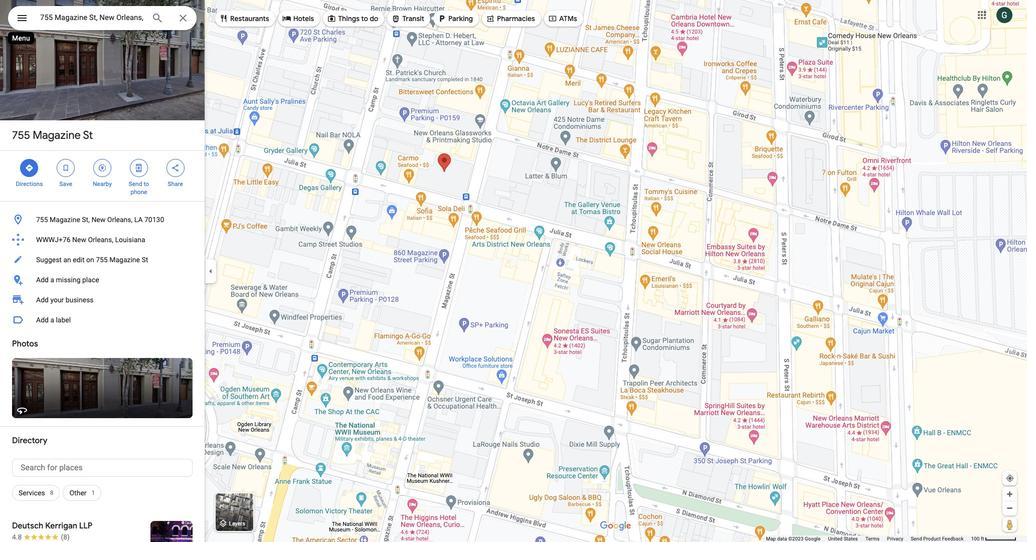 Task type: vqa. For each thing, say whether or not it's contained in the screenshot.
"1747 e apache blvd" main content
no



Task type: locate. For each thing, give the bounding box(es) containing it.
states
[[844, 536, 858, 542]]

100 ft
[[972, 536, 985, 542]]

hotels
[[293, 14, 314, 23]]

orleans,
[[107, 216, 133, 224], [88, 236, 113, 244]]

send to phone
[[129, 181, 149, 196]]


[[98, 163, 107, 174]]

magazine down louisiana
[[109, 256, 140, 264]]

2 horizontal spatial 755
[[96, 256, 108, 264]]

none field inside 755 magazine st, new orleans, la 70130 field
[[40, 12, 143, 24]]

product
[[924, 536, 941, 542]]

footer inside google maps element
[[766, 536, 972, 542]]

footer
[[766, 536, 972, 542]]

755
[[12, 128, 30, 142], [36, 216, 48, 224], [96, 256, 108, 264]]


[[327, 13, 336, 24]]

8
[[50, 490, 53, 497]]


[[548, 13, 557, 24]]

new right the st,
[[92, 216, 106, 224]]

1 horizontal spatial 755
[[36, 216, 48, 224]]

directions
[[16, 181, 43, 188]]

1 vertical spatial to
[[144, 181, 149, 188]]

send up 'phone'
[[129, 181, 142, 188]]

1 horizontal spatial send
[[911, 536, 922, 542]]

transit
[[403, 14, 424, 23]]

a left missing
[[50, 276, 54, 284]]

magazine
[[33, 128, 81, 142], [50, 216, 80, 224], [109, 256, 140, 264]]

magazine up 
[[33, 128, 81, 142]]

new up edit at the left top of page
[[72, 236, 86, 244]]

st up actions for 755 magazine st region
[[83, 128, 93, 142]]

0 vertical spatial add
[[36, 276, 49, 284]]

restaurants
[[230, 14, 269, 23]]

1 vertical spatial orleans,
[[88, 236, 113, 244]]

data
[[777, 536, 787, 542]]

0 horizontal spatial to
[[144, 181, 149, 188]]

add
[[36, 276, 49, 284], [36, 296, 49, 304], [36, 316, 49, 324]]

1 add from the top
[[36, 276, 49, 284]]

add left your
[[36, 296, 49, 304]]


[[134, 163, 143, 174]]

1 vertical spatial 755
[[36, 216, 48, 224]]

 pharmacies
[[486, 13, 535, 24]]

show your location image
[[1006, 474, 1015, 483]]

services 8
[[19, 489, 53, 497]]

1 a from the top
[[50, 276, 54, 284]]

1
[[92, 490, 95, 497]]

st
[[83, 128, 93, 142], [142, 256, 148, 264]]

google account: greg robinson  
(robinsongreg175@gmail.com) image
[[997, 7, 1013, 23]]

your
[[50, 296, 64, 304]]

2 vertical spatial 755
[[96, 256, 108, 264]]

None field
[[40, 12, 143, 24]]

phone
[[131, 189, 147, 196]]

pharmacies
[[497, 14, 535, 23]]

0 vertical spatial new
[[92, 216, 106, 224]]


[[438, 13, 447, 24]]

a for label
[[50, 316, 54, 324]]

755 up wwwj+76
[[36, 216, 48, 224]]

orleans, down 755 magazine st, new orleans, la 70130
[[88, 236, 113, 244]]

atms
[[559, 14, 577, 23]]

2 a from the top
[[50, 316, 54, 324]]

magazine inside button
[[50, 216, 80, 224]]

None text field
[[12, 459, 193, 477]]

orleans, left la
[[107, 216, 133, 224]]

add left label
[[36, 316, 49, 324]]

on
[[86, 256, 94, 264]]

wwwj+76 new orleans, louisiana
[[36, 236, 145, 244]]

zoom out image
[[1006, 505, 1014, 512]]

755 Magazine St, New Orleans, LA 70130 field
[[8, 6, 197, 30]]

 restaurants
[[219, 13, 269, 24]]

send
[[129, 181, 142, 188], [911, 536, 922, 542]]

add for add a missing place
[[36, 276, 49, 284]]

2 add from the top
[[36, 296, 49, 304]]


[[391, 13, 400, 24]]

4.8
[[12, 533, 22, 541]]

footer containing map data ©2023 google
[[766, 536, 972, 542]]

0 vertical spatial st
[[83, 128, 93, 142]]

2 vertical spatial add
[[36, 316, 49, 324]]

a for missing
[[50, 276, 54, 284]]

100
[[972, 536, 980, 542]]

magazine left the st,
[[50, 216, 80, 224]]

add inside add a missing place button
[[36, 276, 49, 284]]

send for send to phone
[[129, 181, 142, 188]]

1 vertical spatial a
[[50, 316, 54, 324]]

©2023
[[789, 536, 804, 542]]

0 vertical spatial 755
[[12, 128, 30, 142]]

1 vertical spatial new
[[72, 236, 86, 244]]

collapse side panel image
[[205, 266, 216, 277]]

save
[[59, 181, 72, 188]]

 things to do
[[327, 13, 378, 24]]

755 right on
[[96, 256, 108, 264]]

terms
[[866, 536, 880, 542]]

2 vertical spatial magazine
[[109, 256, 140, 264]]

1 vertical spatial add
[[36, 296, 49, 304]]

united states button
[[828, 536, 858, 542]]

a
[[50, 276, 54, 284], [50, 316, 54, 324]]

 parking
[[438, 13, 473, 24]]

0 horizontal spatial st
[[83, 128, 93, 142]]

google
[[805, 536, 821, 542]]

add for add a label
[[36, 316, 49, 324]]

a left label
[[50, 316, 54, 324]]

3 add from the top
[[36, 316, 49, 324]]

send product feedback
[[911, 536, 964, 542]]

united
[[828, 536, 843, 542]]

send inside button
[[911, 536, 922, 542]]

united states
[[828, 536, 858, 542]]

0 vertical spatial send
[[129, 181, 142, 188]]

edit
[[73, 256, 85, 264]]

 transit
[[391, 13, 424, 24]]

0 vertical spatial a
[[50, 276, 54, 284]]

0 horizontal spatial new
[[72, 236, 86, 244]]

add down 'suggest'
[[36, 276, 49, 284]]

to left do
[[361, 14, 368, 23]]

1 vertical spatial send
[[911, 536, 922, 542]]

755 magazine st, new orleans, la 70130
[[36, 216, 164, 224]]

0 horizontal spatial send
[[129, 181, 142, 188]]

0 vertical spatial magazine
[[33, 128, 81, 142]]

1 horizontal spatial to
[[361, 14, 368, 23]]

st down louisiana
[[142, 256, 148, 264]]

add inside add a label button
[[36, 316, 49, 324]]

other 1
[[69, 489, 95, 497]]

new
[[92, 216, 106, 224], [72, 236, 86, 244]]

parking
[[449, 14, 473, 23]]

 atms
[[548, 13, 577, 24]]

add your business link
[[0, 290, 205, 310]]

755 inside button
[[36, 216, 48, 224]]

deutsch
[[12, 521, 43, 531]]

0 vertical spatial to
[[361, 14, 368, 23]]

send left product
[[911, 536, 922, 542]]

send inside send to phone
[[129, 181, 142, 188]]

to up 'phone'
[[144, 181, 149, 188]]

to
[[361, 14, 368, 23], [144, 181, 149, 188]]

add inside add your business link
[[36, 296, 49, 304]]


[[282, 13, 291, 24]]

755 up 
[[12, 128, 30, 142]]

1 vertical spatial st
[[142, 256, 148, 264]]

1 horizontal spatial st
[[142, 256, 148, 264]]

0 horizontal spatial 755
[[12, 128, 30, 142]]

755 inside button
[[96, 256, 108, 264]]

1 vertical spatial magazine
[[50, 216, 80, 224]]

 button
[[8, 6, 36, 32]]



Task type: describe. For each thing, give the bounding box(es) containing it.
ft
[[981, 536, 985, 542]]

google maps element
[[0, 0, 1027, 542]]

70130
[[144, 216, 164, 224]]

magazine for st
[[33, 128, 81, 142]]

share
[[168, 181, 183, 188]]

to inside send to phone
[[144, 181, 149, 188]]

wwwj+76 new orleans, louisiana button
[[0, 230, 205, 250]]

 search field
[[8, 6, 197, 32]]

755 for 755 magazine st
[[12, 128, 30, 142]]

send product feedback button
[[911, 536, 964, 542]]

755 magazine st main content
[[0, 0, 205, 542]]

755 magazine st, new orleans, la 70130 button
[[0, 210, 205, 230]]

map data ©2023 google
[[766, 536, 821, 542]]

photos
[[12, 339, 38, 349]]

map
[[766, 536, 776, 542]]

st,
[[82, 216, 90, 224]]


[[171, 163, 180, 174]]

nearby
[[93, 181, 112, 188]]

 hotels
[[282, 13, 314, 24]]


[[486, 13, 495, 24]]

none text field inside 755 magazine st main content
[[12, 459, 193, 477]]

add for add your business
[[36, 296, 49, 304]]

zoom in image
[[1006, 491, 1014, 498]]

add a label
[[36, 316, 71, 324]]

1 horizontal spatial new
[[92, 216, 106, 224]]

suggest an edit on 755 magazine st
[[36, 256, 148, 264]]

0 vertical spatial orleans,
[[107, 216, 133, 224]]

la
[[134, 216, 143, 224]]

louisiana
[[115, 236, 145, 244]]

show street view coverage image
[[1003, 517, 1017, 532]]

add a missing place
[[36, 276, 99, 284]]

st inside button
[[142, 256, 148, 264]]

deutsch kerrigan llp
[[12, 521, 92, 531]]

llp
[[79, 521, 92, 531]]


[[219, 13, 228, 24]]

to inside  things to do
[[361, 14, 368, 23]]

suggest
[[36, 256, 62, 264]]

things
[[338, 14, 360, 23]]

place
[[82, 276, 99, 284]]

services
[[19, 489, 45, 497]]

kerrigan
[[45, 521, 77, 531]]

755 magazine st
[[12, 128, 93, 142]]

label
[[56, 316, 71, 324]]

add your business
[[36, 296, 94, 304]]

magazine for st,
[[50, 216, 80, 224]]

suggest an edit on 755 magazine st button
[[0, 250, 205, 270]]

missing
[[56, 276, 81, 284]]

privacy
[[887, 536, 904, 542]]

privacy button
[[887, 536, 904, 542]]

an
[[63, 256, 71, 264]]

wwwj+76
[[36, 236, 71, 244]]

(8)
[[61, 533, 70, 541]]

send for send product feedback
[[911, 536, 922, 542]]

4.8 stars 8 reviews image
[[12, 532, 70, 542]]


[[61, 163, 70, 174]]

755 for 755 magazine st, new orleans, la 70130
[[36, 216, 48, 224]]

add a label button
[[0, 310, 205, 330]]

other
[[69, 489, 87, 497]]

feedback
[[942, 536, 964, 542]]

layers
[[229, 521, 245, 527]]


[[16, 11, 28, 25]]

do
[[370, 14, 378, 23]]

actions for 755 magazine st region
[[0, 151, 205, 201]]

business
[[66, 296, 94, 304]]

directory
[[12, 436, 47, 446]]

magazine inside button
[[109, 256, 140, 264]]

terms button
[[866, 536, 880, 542]]


[[25, 163, 34, 174]]

add a missing place button
[[0, 270, 205, 290]]

100 ft button
[[972, 536, 1017, 542]]



